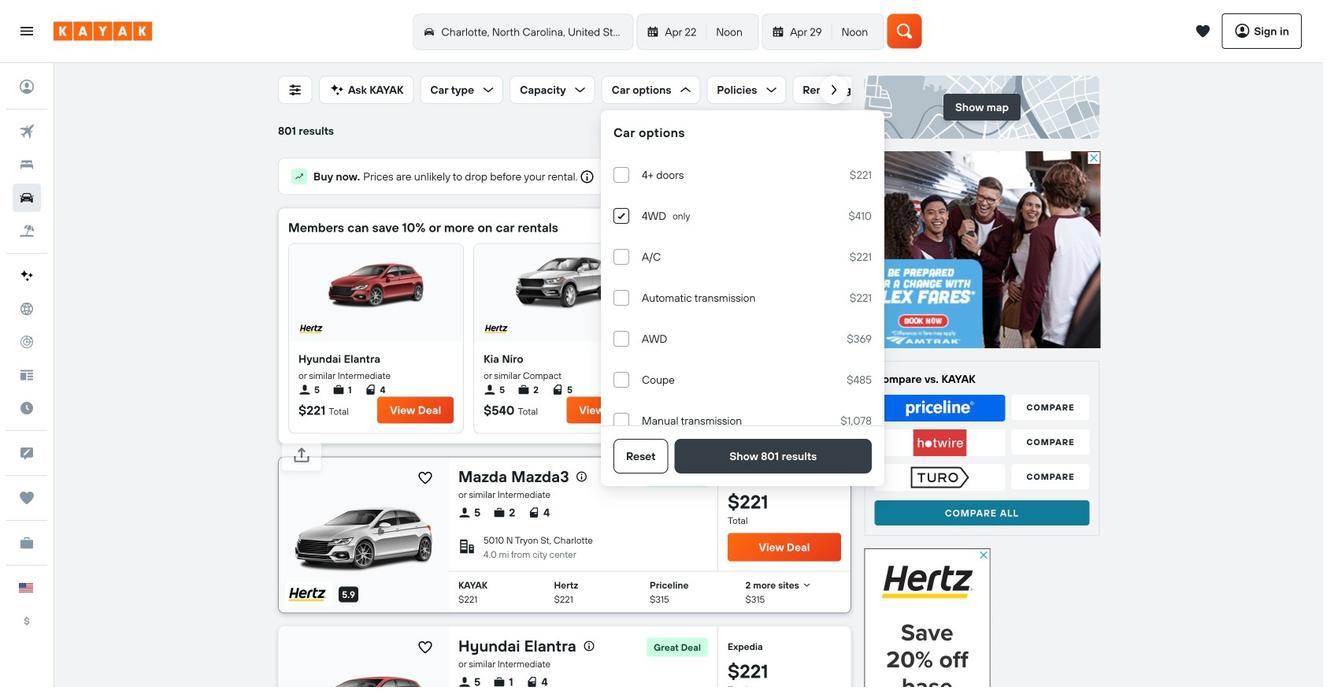 Task type: vqa. For each thing, say whether or not it's contained in the screenshot.
Moxy Seattle Downtown element
no



Task type: describe. For each thing, give the bounding box(es) containing it.
navigation menu image
[[19, 23, 35, 39]]

hyundai elantra car image
[[329, 250, 424, 313]]

search for cars image
[[13, 184, 41, 212]]

search for flights image
[[13, 117, 41, 146]]

2 advertisement element from the top
[[865, 548, 991, 687]]

trips image
[[13, 484, 41, 512]]

priceline image
[[875, 395, 1006, 422]]

hotwire image
[[875, 429, 1006, 456]]

kayak for business new image
[[13, 529, 41, 557]]

hertz logo image for hyundai elantra car image
[[299, 323, 324, 335]]

search for hotels image
[[13, 151, 41, 179]]

track a flight image
[[13, 328, 41, 356]]

vehicle type: intermediate - mazda mazda3 or similar image
[[296, 488, 433, 579]]

submit feedback about our site image
[[13, 439, 41, 467]]

search for packages image
[[13, 217, 41, 245]]

kia niro car image
[[516, 250, 611, 313]]

1 advertisement element from the top
[[865, 151, 1101, 348]]



Task type: locate. For each thing, give the bounding box(es) containing it.
car agency: hertz image
[[287, 584, 328, 605]]

0 horizontal spatial hertz logo image
[[299, 323, 324, 335]]

vehicle type: intermediate - hyundai elantra or similar image
[[296, 657, 433, 687]]

advertisement element
[[865, 151, 1101, 348], [865, 548, 991, 687]]

buick regal car image
[[705, 250, 800, 313]]

list
[[299, 383, 454, 397], [484, 383, 643, 397], [459, 502, 550, 524], [459, 671, 548, 687]]

turo image
[[875, 464, 1006, 491]]

passengers count 5 adult passengers list item
[[673, 383, 694, 397]]

united states (english) image
[[19, 583, 33, 593]]

hertz logo image
[[299, 323, 324, 335], [484, 323, 509, 335]]

None field
[[449, 572, 851, 613]]

0 vertical spatial advertisement element
[[865, 151, 1101, 348]]

1 vertical spatial advertisement element
[[865, 548, 991, 687]]

find out the best time to travel image
[[13, 394, 41, 422]]

sign in image
[[13, 73, 41, 101]]

go to our blog image
[[13, 361, 41, 389]]

hertz logo image for kia niro car image
[[484, 323, 509, 335]]

go to explore image
[[13, 295, 41, 323]]

1 horizontal spatial hertz logo image
[[484, 323, 509, 335]]

1 hertz logo image from the left
[[299, 323, 324, 335]]

2 hertz logo image from the left
[[484, 323, 509, 335]]

None search field
[[412, 14, 888, 50]]



